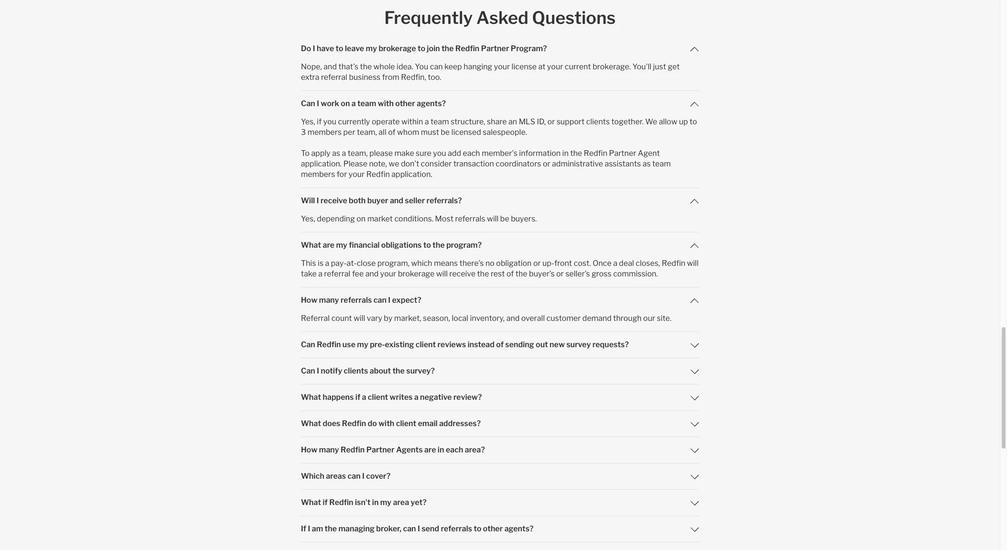 Task type: vqa. For each thing, say whether or not it's contained in the screenshot.
How many referrals can I expect?
yes



Task type: locate. For each thing, give the bounding box(es) containing it.
0 horizontal spatial application.
[[301, 159, 342, 168]]

receive
[[321, 196, 347, 205], [450, 269, 476, 279]]

with
[[378, 99, 394, 108], [379, 419, 395, 428]]

what left happens
[[301, 393, 321, 402]]

1 many from the top
[[319, 296, 339, 305]]

writes
[[390, 393, 413, 402]]

1 vertical spatial can
[[301, 340, 315, 349]]

happens
[[323, 393, 354, 402]]

2 many from the top
[[319, 446, 339, 455]]

my left area
[[380, 498, 392, 507]]

does
[[323, 419, 341, 428]]

1 horizontal spatial you
[[433, 149, 446, 158]]

hanging
[[464, 62, 492, 71]]

client left the reviews
[[416, 340, 436, 349]]

you
[[323, 117, 336, 126], [433, 149, 446, 158]]

0 vertical spatial each
[[463, 149, 480, 158]]

1 horizontal spatial of
[[496, 340, 504, 349]]

financial
[[349, 241, 380, 250]]

of inside yes, if you currently operate within a team structure, share an mls id, or support clients together. we allow up to 3 members per team, all of whom must be licensed salespeople.
[[388, 128, 396, 137]]

1 horizontal spatial be
[[500, 214, 509, 223]]

a
[[352, 99, 356, 108], [425, 117, 429, 126], [342, 149, 346, 158], [325, 259, 329, 268], [613, 259, 618, 268], [318, 269, 323, 279], [362, 393, 366, 402], [414, 393, 419, 402]]

0 vertical spatial receive
[[321, 196, 347, 205]]

to right up
[[690, 117, 697, 126]]

0 horizontal spatial on
[[341, 99, 350, 108]]

what for what happens if a client writes a negative review?
[[301, 393, 321, 402]]

1 vertical spatial each
[[446, 446, 463, 455]]

be left "buyers." at the top
[[500, 214, 509, 223]]

1 vertical spatial application.
[[392, 170, 432, 179]]

your inside "to apply as a team, please make sure you add each member's information in the redfin partner agent application. please note, we don't consider transaction coordinators or administrative assistants as team members for your redfin application."
[[349, 170, 365, 179]]

a inside "to apply as a team, please make sure you add each member's information in the redfin partner agent application. please note, we don't consider transaction coordinators or administrative assistants as team members for your redfin application."
[[342, 149, 346, 158]]

at-
[[347, 259, 357, 268]]

the up business
[[360, 62, 372, 71]]

front
[[555, 259, 572, 268]]

application. down don't
[[392, 170, 432, 179]]

survey
[[567, 340, 591, 349]]

can left notify
[[301, 367, 315, 376]]

if up am
[[323, 498, 328, 507]]

1 vertical spatial other
[[483, 525, 503, 534]]

0 horizontal spatial of
[[388, 128, 396, 137]]

yes, for yes, depending on market conditions. most referrals will be buyers.
[[301, 214, 315, 223]]

0 vertical spatial how
[[301, 296, 318, 305]]

team inside yes, if you currently operate within a team structure, share an mls id, or support clients together. we allow up to 3 members per team, all of whom must be licensed salespeople.
[[431, 117, 449, 126]]

how
[[301, 296, 318, 305], [301, 446, 318, 455]]

2 what from the top
[[301, 393, 321, 402]]

team down agent
[[653, 159, 671, 168]]

yes, inside yes, if you currently operate within a team structure, share an mls id, or support clients together. we allow up to 3 members per team, all of whom must be licensed salespeople.
[[301, 117, 315, 126]]

or inside yes, if you currently operate within a team structure, share an mls id, or support clients together. we allow up to 3 members per team, all of whom must be licensed salespeople.
[[548, 117, 555, 126]]

2 vertical spatial in
[[372, 498, 379, 507]]

2 vertical spatial can
[[301, 367, 315, 376]]

is
[[318, 259, 324, 268]]

to right send at the bottom
[[474, 525, 482, 534]]

2 vertical spatial if
[[323, 498, 328, 507]]

0 vertical spatial of
[[388, 128, 396, 137]]

0 vertical spatial members
[[308, 128, 342, 137]]

many down does
[[319, 446, 339, 455]]

1 horizontal spatial receive
[[450, 269, 476, 279]]

clients
[[586, 117, 610, 126], [344, 367, 368, 376]]

members right 3
[[308, 128, 342, 137]]

0 horizontal spatial as
[[332, 149, 340, 158]]

0 vertical spatial many
[[319, 296, 339, 305]]

you inside yes, if you currently operate within a team structure, share an mls id, or support clients together. we allow up to 3 members per team, all of whom must be licensed salespeople.
[[323, 117, 336, 126]]

2 horizontal spatial of
[[507, 269, 514, 279]]

1 can from the top
[[301, 99, 315, 108]]

can right broker, on the bottom left of page
[[403, 525, 416, 534]]

many up the count
[[319, 296, 339, 305]]

site.
[[657, 314, 672, 323]]

1 horizontal spatial if
[[323, 498, 328, 507]]

if right happens
[[355, 393, 360, 402]]

you down work
[[323, 117, 336, 126]]

new
[[550, 340, 565, 349]]

or down information
[[543, 159, 551, 168]]

1 horizontal spatial clients
[[586, 117, 610, 126]]

sending
[[505, 340, 534, 349]]

1 vertical spatial agents?
[[505, 525, 534, 534]]

or
[[548, 117, 555, 126], [543, 159, 551, 168], [533, 259, 541, 268], [556, 269, 564, 279]]

referrals?
[[427, 196, 462, 205]]

0 vertical spatial you
[[323, 117, 336, 126]]

what
[[301, 241, 321, 250], [301, 393, 321, 402], [301, 419, 321, 428], [301, 498, 321, 507]]

your down the program,
[[380, 269, 396, 279]]

can
[[301, 99, 315, 108], [301, 340, 315, 349], [301, 367, 315, 376]]

0 vertical spatial be
[[441, 128, 450, 137]]

a up currently
[[352, 99, 356, 108]]

your
[[494, 62, 510, 71], [547, 62, 563, 71], [349, 170, 365, 179], [380, 269, 396, 279]]

referrals right the most
[[455, 214, 486, 223]]

apply
[[311, 149, 331, 158]]

team up currently
[[358, 99, 376, 108]]

take
[[301, 269, 317, 279]]

with right do
[[379, 419, 395, 428]]

client left email
[[396, 419, 416, 428]]

1 vertical spatial team
[[431, 117, 449, 126]]

0 vertical spatial yes,
[[301, 117, 315, 126]]

as right apply at the top left of page
[[332, 149, 340, 158]]

at
[[539, 62, 546, 71]]

what down which
[[301, 498, 321, 507]]

cost.
[[574, 259, 591, 268]]

area
[[393, 498, 409, 507]]

1 vertical spatial of
[[507, 269, 514, 279]]

referrals up the count
[[341, 296, 372, 305]]

2 horizontal spatial in
[[563, 149, 569, 158]]

will left "buyers." at the top
[[487, 214, 499, 223]]

1 vertical spatial brokerage
[[398, 269, 435, 279]]

about
[[370, 367, 391, 376]]

to up which
[[423, 241, 431, 250]]

1 horizontal spatial team
[[431, 117, 449, 126]]

transaction
[[454, 159, 494, 168]]

and down close
[[365, 269, 379, 279]]

0 vertical spatial application.
[[301, 159, 342, 168]]

0 vertical spatial can
[[301, 99, 315, 108]]

referral
[[321, 73, 347, 82], [324, 269, 351, 279]]

application. down apply at the top left of page
[[301, 159, 342, 168]]

4 what from the top
[[301, 498, 321, 507]]

0 horizontal spatial if
[[317, 117, 322, 126]]

operate
[[372, 117, 400, 126]]

0 horizontal spatial other
[[395, 99, 415, 108]]

team up must
[[431, 117, 449, 126]]

administrative
[[552, 159, 603, 168]]

2 vertical spatial of
[[496, 340, 504, 349]]

2 vertical spatial client
[[396, 419, 416, 428]]

1 vertical spatial with
[[379, 419, 395, 428]]

0 vertical spatial in
[[563, 149, 569, 158]]

in right isn't
[[372, 498, 379, 507]]

partner up nope, and that's the whole idea. you can keep hanging your license at your current brokerage. you'll just get extra referral business from redfin, too. at the top of the page
[[481, 44, 509, 53]]

of right all
[[388, 128, 396, 137]]

buyers.
[[511, 214, 537, 223]]

referral count will vary by market, season, local inventory, and overall customer demand through our site.
[[301, 314, 672, 323]]

1 what from the top
[[301, 241, 321, 250]]

1 vertical spatial how
[[301, 446, 318, 455]]

1 vertical spatial you
[[433, 149, 446, 158]]

whom
[[397, 128, 419, 137]]

the right 'join'
[[442, 44, 454, 53]]

clients inside yes, if you currently operate within a team structure, share an mls id, or support clients together. we allow up to 3 members per team, all of whom must be licensed salespeople.
[[586, 117, 610, 126]]

what left does
[[301, 419, 321, 428]]

each inside "to apply as a team, please make sure you add each member's information in the redfin partner agent application. please note, we don't consider transaction coordinators or administrative assistants as team members for your redfin application."
[[463, 149, 480, 158]]

1 vertical spatial partner
[[609, 149, 636, 158]]

member's
[[482, 149, 518, 158]]

be right must
[[441, 128, 450, 137]]

0 horizontal spatial you
[[323, 117, 336, 126]]

be inside yes, if you currently operate within a team structure, share an mls id, or support clients together. we allow up to 3 members per team, all of whom must be licensed salespeople.
[[441, 128, 450, 137]]

obligation
[[496, 259, 532, 268]]

i left cover?
[[362, 472, 365, 481]]

0 vertical spatial team
[[358, 99, 376, 108]]

many for redfin
[[319, 446, 339, 455]]

receive down the there's on the left
[[450, 269, 476, 279]]

1 vertical spatial members
[[301, 170, 335, 179]]

1 vertical spatial on
[[357, 214, 366, 223]]

pay-
[[331, 259, 347, 268]]

referral
[[301, 314, 330, 323]]

referral down that's
[[321, 73, 347, 82]]

3 what from the top
[[301, 419, 321, 428]]

a up please
[[342, 149, 346, 158]]

0 vertical spatial clients
[[586, 117, 610, 126]]

are
[[323, 241, 335, 250], [424, 446, 436, 455]]

0 vertical spatial partner
[[481, 44, 509, 53]]

1 horizontal spatial in
[[438, 446, 444, 455]]

referrals right send at the bottom
[[441, 525, 472, 534]]

or inside "to apply as a team, please make sure you add each member's information in the redfin partner agent application. please note, we don't consider transaction coordinators or administrative assistants as team members for your redfin application."
[[543, 159, 551, 168]]

and inside 'this is a pay-at-close program, which means there's no obligation or up-front cost. once a deal closes, redfin will take a referral fee and your brokerage will receive the rest of the buyer's or seller's gross commission.'
[[365, 269, 379, 279]]

of inside 'this is a pay-at-close program, which means there's no obligation or up-front cost. once a deal closes, redfin will take a referral fee and your brokerage will receive the rest of the buyer's or seller's gross commission.'
[[507, 269, 514, 279]]

am
[[312, 525, 323, 534]]

2 vertical spatial partner
[[366, 446, 395, 455]]

currently
[[338, 117, 370, 126]]

review?
[[454, 393, 482, 402]]

how up which
[[301, 446, 318, 455]]

0 horizontal spatial in
[[372, 498, 379, 507]]

2 horizontal spatial team
[[653, 159, 671, 168]]

partner up cover?
[[366, 446, 395, 455]]

what for what if redfin isn't in my area yet?
[[301, 498, 321, 507]]

the
[[442, 44, 454, 53], [360, 62, 372, 71], [570, 149, 582, 158], [433, 241, 445, 250], [477, 269, 489, 279], [516, 269, 528, 279], [393, 367, 405, 376], [325, 525, 337, 534]]

can down referral
[[301, 340, 315, 349]]

how up referral
[[301, 296, 318, 305]]

0 vertical spatial agents?
[[417, 99, 446, 108]]

0 vertical spatial referrals
[[455, 214, 486, 223]]

i left notify
[[317, 367, 319, 376]]

on right work
[[341, 99, 350, 108]]

broker,
[[376, 525, 402, 534]]

existing
[[385, 340, 414, 349]]

in right the agents
[[438, 446, 444, 455]]

current
[[565, 62, 591, 71]]

0 horizontal spatial clients
[[344, 367, 368, 376]]

2 horizontal spatial partner
[[609, 149, 636, 158]]

redfin right closes,
[[662, 259, 686, 268]]

get
[[668, 62, 680, 71]]

send
[[422, 525, 439, 534]]

each
[[463, 149, 480, 158], [446, 446, 463, 455]]

2 can from the top
[[301, 340, 315, 349]]

1 vertical spatial receive
[[450, 269, 476, 279]]

team, inside "to apply as a team, please make sure you add each member's information in the redfin partner agent application. please note, we don't consider transaction coordinators or administrative assistants as team members for your redfin application."
[[348, 149, 368, 158]]

what for what does redfin do with client email addresses?
[[301, 419, 321, 428]]

redfin down note,
[[366, 170, 390, 179]]

2 how from the top
[[301, 446, 318, 455]]

0 vertical spatial on
[[341, 99, 350, 108]]

0 horizontal spatial be
[[441, 128, 450, 137]]

1 vertical spatial yes,
[[301, 214, 315, 223]]

can
[[430, 62, 443, 71], [374, 296, 387, 305], [348, 472, 361, 481], [403, 525, 416, 534]]

team, left all
[[357, 128, 377, 137]]

will
[[487, 214, 499, 223], [687, 259, 699, 268], [436, 269, 448, 279], [354, 314, 365, 323]]

with up operate
[[378, 99, 394, 108]]

if down work
[[317, 117, 322, 126]]

what if redfin isn't in my area yet?
[[301, 498, 427, 507]]

negative
[[420, 393, 452, 402]]

season,
[[423, 314, 450, 323]]

1 horizontal spatial on
[[357, 214, 366, 223]]

1 vertical spatial are
[[424, 446, 436, 455]]

0 vertical spatial other
[[395, 99, 415, 108]]

clients right support
[[586, 117, 610, 126]]

by
[[384, 314, 393, 323]]

can i work on a team with other agents?
[[301, 99, 446, 108]]

partner up the assistants
[[609, 149, 636, 158]]

i left send at the bottom
[[418, 525, 420, 534]]

to right have on the top of page
[[336, 44, 343, 53]]

0 vertical spatial if
[[317, 117, 322, 126]]

of right instead at the left bottom of the page
[[496, 340, 504, 349]]

are up is
[[323, 241, 335, 250]]

many for referrals
[[319, 296, 339, 305]]

2 yes, from the top
[[301, 214, 315, 223]]

through
[[613, 314, 642, 323]]

referral down "pay-"
[[324, 269, 351, 279]]

1 vertical spatial in
[[438, 446, 444, 455]]

0 vertical spatial are
[[323, 241, 335, 250]]

brokerage down which
[[398, 269, 435, 279]]

buyer's
[[529, 269, 555, 279]]

1 vertical spatial if
[[355, 393, 360, 402]]

on down both
[[357, 214, 366, 223]]

1 horizontal spatial as
[[643, 159, 651, 168]]

1 yes, from the top
[[301, 117, 315, 126]]

asked
[[477, 7, 529, 28]]

add
[[448, 149, 461, 158]]

members down apply at the top left of page
[[301, 170, 335, 179]]

how many redfin partner agents are in each area?
[[301, 446, 485, 455]]

you inside "to apply as a team, please make sure you add each member's information in the redfin partner agent application. please note, we don't consider transaction coordinators or administrative assistants as team members for your redfin application."
[[433, 149, 446, 158]]

your down please
[[349, 170, 365, 179]]

redfin left the use at bottom left
[[317, 340, 341, 349]]

i
[[313, 44, 315, 53], [317, 99, 319, 108], [317, 196, 319, 205], [388, 296, 391, 305], [317, 367, 319, 376], [362, 472, 365, 481], [308, 525, 310, 534], [418, 525, 420, 534]]

team inside "to apply as a team, please make sure you add each member's information in the redfin partner agent application. please note, we don't consider transaction coordinators or administrative assistants as team members for your redfin application."
[[653, 159, 671, 168]]

of down obligation
[[507, 269, 514, 279]]

2 vertical spatial team
[[653, 159, 671, 168]]

team, inside yes, if you currently operate within a team structure, share an mls id, or support clients together. we allow up to 3 members per team, all of whom must be licensed salespeople.
[[357, 128, 377, 137]]

0 vertical spatial referral
[[321, 73, 347, 82]]

are right the agents
[[424, 446, 436, 455]]

program?
[[446, 241, 482, 250]]

1 horizontal spatial partner
[[481, 44, 509, 53]]

can up too.
[[430, 62, 443, 71]]

1 vertical spatial many
[[319, 446, 339, 455]]

i right will on the left of page
[[317, 196, 319, 205]]

redfin
[[455, 44, 480, 53], [584, 149, 608, 158], [366, 170, 390, 179], [662, 259, 686, 268], [317, 340, 341, 349], [342, 419, 366, 428], [341, 446, 365, 455], [329, 498, 353, 507]]

you up consider
[[433, 149, 446, 158]]

all
[[379, 128, 387, 137]]

reviews
[[438, 340, 466, 349]]

0 horizontal spatial agents?
[[417, 99, 446, 108]]

nope, and that's the whole idea. you can keep hanging your license at your current brokerage. you'll just get extra referral business from redfin, too.
[[301, 62, 680, 82]]

business
[[349, 73, 381, 82]]

expect?
[[392, 296, 421, 305]]

3 can from the top
[[301, 367, 315, 376]]

receive inside 'this is a pay-at-close program, which means there's no obligation or up-front cost. once a deal closes, redfin will take a referral fee and your brokerage will receive the rest of the buyer's or seller's gross commission.'
[[450, 269, 476, 279]]

1 vertical spatial referral
[[324, 269, 351, 279]]

please
[[343, 159, 368, 168]]

no
[[486, 259, 495, 268]]

be
[[441, 128, 450, 137], [500, 214, 509, 223]]

managing
[[339, 525, 375, 534]]

0 vertical spatial team,
[[357, 128, 377, 137]]

receive up 'depending'
[[321, 196, 347, 205]]

1 how from the top
[[301, 296, 318, 305]]

0 horizontal spatial partner
[[366, 446, 395, 455]]

other
[[395, 99, 415, 108], [483, 525, 503, 534]]

and
[[324, 62, 337, 71], [390, 196, 403, 205], [365, 269, 379, 279], [507, 314, 520, 323]]

the right about
[[393, 367, 405, 376]]

if inside yes, if you currently operate within a team structure, share an mls id, or support clients together. we allow up to 3 members per team, all of whom must be licensed salespeople.
[[317, 117, 322, 126]]

1 vertical spatial team,
[[348, 149, 368, 158]]

members
[[308, 128, 342, 137], [301, 170, 335, 179]]

can left work
[[301, 99, 315, 108]]

client left 'writes'
[[368, 393, 388, 402]]

you'll
[[633, 62, 652, 71]]

0 vertical spatial as
[[332, 149, 340, 158]]

in up administrative
[[563, 149, 569, 158]]



Task type: describe. For each thing, give the bounding box(es) containing it.
to left 'join'
[[418, 44, 425, 53]]

we
[[646, 117, 657, 126]]

a inside yes, if you currently operate within a team structure, share an mls id, or support clients together. we allow up to 3 members per team, all of whom must be licensed salespeople.
[[425, 117, 429, 126]]

agents
[[396, 446, 423, 455]]

what does redfin do with client email addresses?
[[301, 419, 481, 428]]

per
[[343, 128, 355, 137]]

sure
[[416, 149, 432, 158]]

too.
[[428, 73, 441, 82]]

if i am the managing broker, can i send referrals to other agents?
[[301, 525, 534, 534]]

count
[[331, 314, 352, 323]]

must
[[421, 128, 439, 137]]

closes,
[[636, 259, 660, 268]]

your inside 'this is a pay-at-close program, which means there's no obligation or up-front cost. once a deal closes, redfin will take a referral fee and your brokerage will receive the rest of the buyer's or seller's gross commission.'
[[380, 269, 396, 279]]

redfin up which areas can i cover?
[[341, 446, 365, 455]]

1 horizontal spatial agents?
[[505, 525, 534, 534]]

my right leave
[[366, 44, 377, 53]]

seller
[[405, 196, 425, 205]]

for
[[337, 170, 347, 179]]

id,
[[537, 117, 546, 126]]

pre-
[[370, 340, 385, 349]]

will right closes,
[[687, 259, 699, 268]]

the right am
[[325, 525, 337, 534]]

the up means
[[433, 241, 445, 250]]

0 vertical spatial brokerage
[[379, 44, 416, 53]]

can i notify clients about the survey?
[[301, 367, 435, 376]]

0 horizontal spatial team
[[358, 99, 376, 108]]

1 horizontal spatial application.
[[392, 170, 432, 179]]

2 vertical spatial referrals
[[441, 525, 472, 534]]

and left seller in the top left of the page
[[390, 196, 403, 205]]

to inside yes, if you currently operate within a team structure, share an mls id, or support clients together. we allow up to 3 members per team, all of whom must be licensed salespeople.
[[690, 117, 697, 126]]

depending
[[317, 214, 355, 223]]

close
[[357, 259, 376, 268]]

or down the front
[[556, 269, 564, 279]]

the inside nope, and that's the whole idea. you can keep hanging your license at your current brokerage. you'll just get extra referral business from redfin, too.
[[360, 62, 372, 71]]

or left up-
[[533, 259, 541, 268]]

brokerage inside 'this is a pay-at-close program, which means there's no obligation or up-front cost. once a deal closes, redfin will take a referral fee and your brokerage will receive the rest of the buyer's or seller's gross commission.'
[[398, 269, 435, 279]]

make
[[395, 149, 414, 158]]

do
[[301, 44, 311, 53]]

whole
[[374, 62, 395, 71]]

we
[[389, 159, 399, 168]]

members inside "to apply as a team, please make sure you add each member's information in the redfin partner agent application. please note, we don't consider transaction coordinators or administrative assistants as team members for your redfin application."
[[301, 170, 335, 179]]

a left the deal
[[613, 259, 618, 268]]

gross
[[592, 269, 612, 279]]

can inside nope, and that's the whole idea. you can keep hanging your license at your current brokerage. you'll just get extra referral business from redfin, too.
[[430, 62, 443, 71]]

consider
[[421, 159, 452, 168]]

yet?
[[411, 498, 427, 507]]

commission.
[[613, 269, 658, 279]]

your left license
[[494, 62, 510, 71]]

the down obligation
[[516, 269, 528, 279]]

0 vertical spatial client
[[416, 340, 436, 349]]

there's
[[460, 259, 484, 268]]

obligations
[[381, 241, 422, 250]]

will i receive both buyer and seller referrals?
[[301, 196, 462, 205]]

this is a pay-at-close program, which means there's no obligation or up-front cost. once a deal closes, redfin will take a referral fee and your brokerage will receive the rest of the buyer's or seller's gross commission.
[[301, 259, 699, 279]]

information
[[519, 149, 561, 158]]

can for can i notify clients about the survey?
[[301, 367, 315, 376]]

up
[[679, 117, 688, 126]]

means
[[434, 259, 458, 268]]

your right at
[[547, 62, 563, 71]]

what happens if a client writes a negative review?
[[301, 393, 482, 402]]

1 vertical spatial client
[[368, 393, 388, 402]]

to
[[301, 149, 310, 158]]

1 vertical spatial as
[[643, 159, 651, 168]]

program?
[[511, 44, 547, 53]]

deal
[[619, 259, 634, 268]]

i right if
[[308, 525, 310, 534]]

yes, if you currently operate within a team structure, share an mls id, or support clients together. we allow up to 3 members per team, all of whom must be licensed salespeople.
[[301, 117, 697, 137]]

members inside yes, if you currently operate within a team structure, share an mls id, or support clients together. we allow up to 3 members per team, all of whom must be licensed salespeople.
[[308, 128, 342, 137]]

can for can i work on a team with other agents?
[[301, 99, 315, 108]]

0 vertical spatial with
[[378, 99, 394, 108]]

how for how many referrals can i expect?
[[301, 296, 318, 305]]

email
[[418, 419, 438, 428]]

market
[[367, 214, 393, 223]]

1 vertical spatial clients
[[344, 367, 368, 376]]

demand
[[583, 314, 612, 323]]

redfin left do
[[342, 419, 366, 428]]

can right areas
[[348, 472, 361, 481]]

an
[[509, 117, 517, 126]]

can up vary
[[374, 296, 387, 305]]

1 vertical spatial referrals
[[341, 296, 372, 305]]

redfin up the hanging
[[455, 44, 480, 53]]

a right 'writes'
[[414, 393, 419, 402]]

customer
[[547, 314, 581, 323]]

brokerage.
[[593, 62, 631, 71]]

i right do
[[313, 44, 315, 53]]

a down is
[[318, 269, 323, 279]]

redfin inside 'this is a pay-at-close program, which means there's no obligation or up-front cost. once a deal closes, redfin will take a referral fee and your brokerage will receive the rest of the buyer's or seller's gross commission.'
[[662, 259, 686, 268]]

requests?
[[593, 340, 629, 349]]

note,
[[369, 159, 387, 168]]

mls
[[519, 117, 535, 126]]

redfin up administrative
[[584, 149, 608, 158]]

and inside nope, and that's the whole idea. you can keep hanging your license at your current brokerage. you'll just get extra referral business from redfin, too.
[[324, 62, 337, 71]]

salespeople.
[[483, 128, 527, 137]]

0 horizontal spatial are
[[323, 241, 335, 250]]

addresses?
[[439, 419, 481, 428]]

what are my financial obligations to the program?
[[301, 241, 482, 250]]

and left overall
[[507, 314, 520, 323]]

this
[[301, 259, 316, 268]]

i left expect? at left
[[388, 296, 391, 305]]

partner inside "to apply as a team, please make sure you add each member's information in the redfin partner agent application. please note, we don't consider transaction coordinators or administrative assistants as team members for your redfin application."
[[609, 149, 636, 158]]

isn't
[[355, 498, 371, 507]]

a right happens
[[362, 393, 366, 402]]

allow
[[659, 117, 678, 126]]

in inside "to apply as a team, please make sure you add each member's information in the redfin partner agent application. please note, we don't consider transaction coordinators or administrative assistants as team members for your redfin application."
[[563, 149, 569, 158]]

the down 'no'
[[477, 269, 489, 279]]

from
[[382, 73, 400, 82]]

if for you
[[317, 117, 322, 126]]

1 vertical spatial be
[[500, 214, 509, 223]]

yes, for yes, if you currently operate within a team structure, share an mls id, or support clients together. we allow up to 3 members per team, all of whom must be licensed salespeople.
[[301, 117, 315, 126]]

market,
[[394, 314, 421, 323]]

leave
[[345, 44, 364, 53]]

survey?
[[406, 367, 435, 376]]

will down means
[[436, 269, 448, 279]]

redfin left isn't
[[329, 498, 353, 507]]

a right is
[[325, 259, 329, 268]]

please
[[370, 149, 393, 158]]

referral inside nope, and that's the whole idea. you can keep hanging your license at your current brokerage. you'll just get extra referral business from redfin, too.
[[321, 73, 347, 82]]

1 horizontal spatial are
[[424, 446, 436, 455]]

how for how many redfin partner agents are in each area?
[[301, 446, 318, 455]]

if for redfin
[[323, 498, 328, 507]]

what for what are my financial obligations to the program?
[[301, 241, 321, 250]]

0 horizontal spatial receive
[[321, 196, 347, 205]]

licensed
[[452, 128, 481, 137]]

license
[[512, 62, 537, 71]]

areas
[[326, 472, 346, 481]]

2 horizontal spatial if
[[355, 393, 360, 402]]

assistants
[[605, 159, 641, 168]]

can for can redfin use my pre-existing client reviews instead of sending out new survey requests?
[[301, 340, 315, 349]]

referral inside 'this is a pay-at-close program, which means there's no obligation or up-front cost. once a deal closes, redfin will take a referral fee and your brokerage will receive the rest of the buyer's or seller's gross commission.'
[[324, 269, 351, 279]]

will
[[301, 196, 315, 205]]

join
[[427, 44, 440, 53]]

coordinators
[[496, 159, 541, 168]]

that's
[[339, 62, 359, 71]]

to apply as a team, please make sure you add each member's information in the redfin partner agent application. please note, we don't consider transaction coordinators or administrative assistants as team members for your redfin application.
[[301, 149, 671, 179]]

work
[[321, 99, 339, 108]]

my right the use at bottom left
[[357, 340, 368, 349]]

the inside "to apply as a team, please make sure you add each member's information in the redfin partner agent application. please note, we don't consider transaction coordinators or administrative assistants as team members for your redfin application."
[[570, 149, 582, 158]]

support
[[557, 117, 585, 126]]

nope,
[[301, 62, 322, 71]]

agent
[[638, 149, 660, 158]]

have
[[317, 44, 334, 53]]

don't
[[401, 159, 419, 168]]

will left vary
[[354, 314, 365, 323]]

program,
[[377, 259, 410, 268]]

questions
[[532, 7, 616, 28]]

1 horizontal spatial other
[[483, 525, 503, 534]]

my up "pay-"
[[336, 241, 347, 250]]

i left work
[[317, 99, 319, 108]]

cover?
[[366, 472, 391, 481]]



